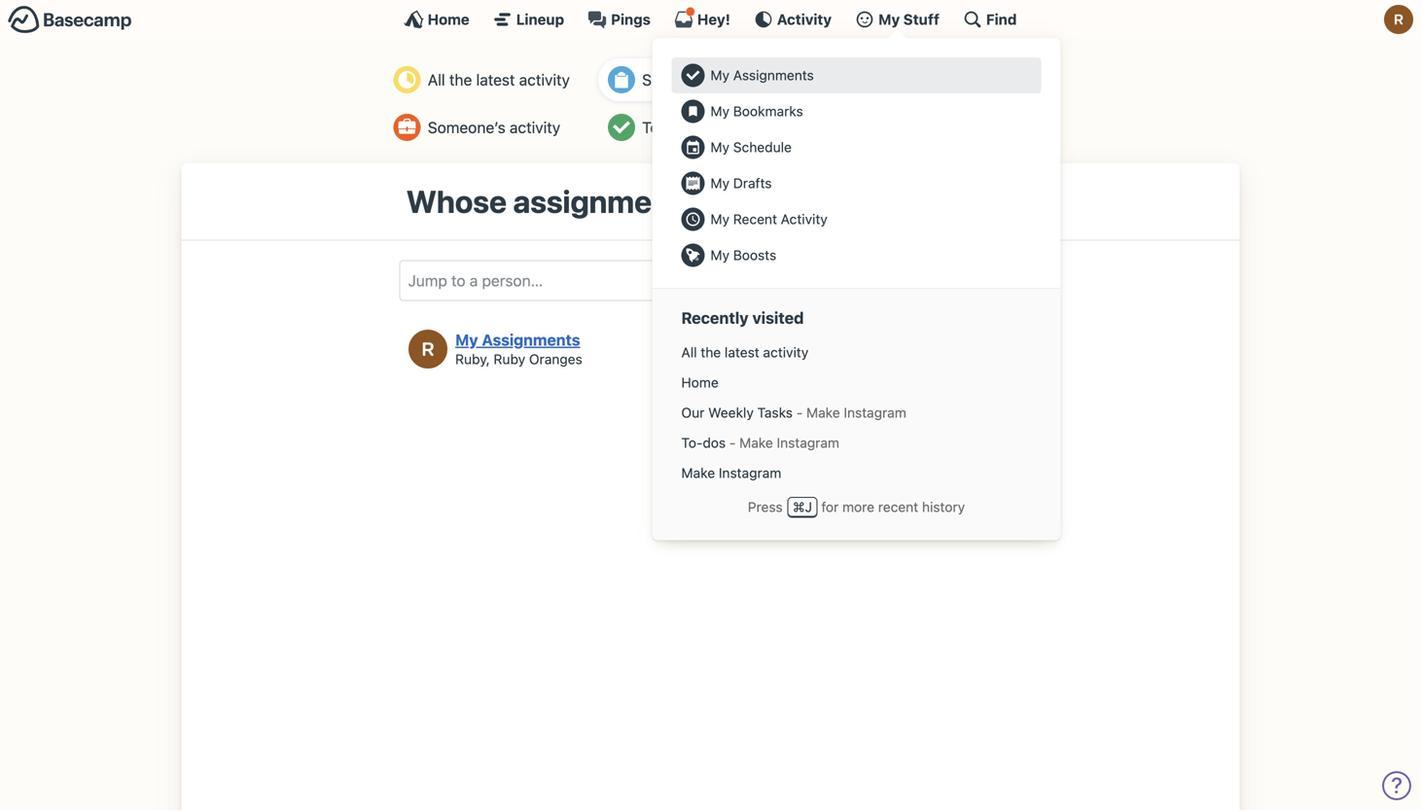 Task type: describe. For each thing, give the bounding box(es) containing it.
someone's assignments
[[642, 71, 813, 89]]

Jump to a person… text field
[[399, 260, 1022, 301]]

tasks
[[757, 405, 793, 421]]

todo image
[[608, 114, 635, 141]]

recent
[[733, 211, 777, 227]]

activity report image
[[394, 66, 421, 93]]

1 vertical spatial make
[[739, 435, 773, 451]]

make instagram link
[[672, 458, 1041, 488]]

latest inside recently visited pages element
[[725, 344, 759, 360]]

0 horizontal spatial all the latest activity link
[[384, 58, 585, 101]]

reports image
[[873, 66, 900, 93]]

my for my boosts
[[711, 247, 730, 263]]

you
[[797, 183, 850, 220]]

schedule
[[733, 139, 792, 155]]

my bookmarks
[[711, 103, 803, 119]]

hey! button
[[674, 7, 730, 29]]

2 horizontal spatial make
[[806, 405, 840, 421]]

my recent activity
[[711, 211, 828, 227]]

assignment image
[[608, 66, 635, 93]]

my drafts link
[[672, 165, 1041, 201]]

switch accounts image
[[8, 5, 132, 35]]

visited
[[752, 309, 804, 328]]

0 horizontal spatial make
[[681, 465, 715, 481]]

⌘
[[793, 499, 805, 515]]

to- for to-dos added & completed
[[642, 118, 666, 137]]

my schedule link
[[672, 129, 1041, 165]]

ruby,
[[455, 351, 490, 367]]

my for my recent activity
[[711, 211, 730, 227]]

make instagram
[[681, 465, 781, 481]]

1 vertical spatial home link
[[672, 368, 1041, 398]]

to-dos - make instagram
[[681, 435, 839, 451]]

ruby, ruby oranges image
[[409, 330, 448, 369]]

1 horizontal spatial -
[[796, 405, 803, 421]]

whose assignments would you like to see?
[[406, 183, 1015, 220]]

main element
[[0, 0, 1421, 540]]

1 horizontal spatial all the latest activity link
[[672, 338, 1041, 368]]

0 vertical spatial all
[[428, 71, 445, 89]]

my stuff element
[[672, 57, 1041, 273]]

press
[[748, 499, 783, 515]]

my boosts
[[711, 247, 776, 263]]

my assignments
[[711, 67, 814, 83]]

for
[[821, 499, 839, 515]]

to
[[912, 183, 941, 220]]

oranges
[[529, 351, 582, 367]]

whose
[[406, 183, 507, 220]]

stuff
[[903, 11, 939, 28]]

our weekly tasks - make instagram
[[681, 405, 906, 421]]

home inside recently visited pages element
[[681, 375, 719, 391]]

find
[[986, 11, 1017, 28]]

see?
[[947, 183, 1015, 220]]

2 vertical spatial instagram
[[719, 465, 781, 481]]

history
[[922, 499, 965, 515]]

all the latest activity inside recently visited pages element
[[681, 344, 809, 360]]

0 vertical spatial the
[[449, 71, 472, 89]]

my for my drafts
[[711, 175, 730, 191]]

recently
[[681, 309, 749, 328]]

pings button
[[588, 10, 651, 29]]

ruby
[[494, 351, 525, 367]]

to-dos added & completed
[[642, 118, 835, 137]]

pings
[[611, 11, 651, 28]]

my for my schedule
[[711, 139, 730, 155]]

added
[[696, 118, 741, 137]]

⌘ j for more recent history
[[793, 499, 965, 515]]

someone's activity
[[428, 118, 560, 137]]

my schedule
[[711, 139, 792, 155]]



Task type: vqa. For each thing, say whether or not it's contained in the screenshot.
the top Instagram
yes



Task type: locate. For each thing, give the bounding box(es) containing it.
0 vertical spatial someone's
[[642, 71, 720, 89]]

1 vertical spatial assignments
[[513, 183, 697, 220]]

1 vertical spatial instagram
[[777, 435, 839, 451]]

assignments up bookmarks
[[724, 71, 813, 89]]

bookmarks
[[733, 103, 803, 119]]

my for my bookmarks
[[711, 103, 730, 119]]

someone's for someone's assignments
[[642, 71, 720, 89]]

the inside recently visited pages element
[[701, 344, 721, 360]]

make
[[806, 405, 840, 421], [739, 435, 773, 451], [681, 465, 715, 481]]

boosts
[[733, 247, 776, 263]]

&
[[745, 118, 756, 137]]

our
[[681, 405, 705, 421]]

my left stuff
[[878, 11, 900, 28]]

1 horizontal spatial dos
[[703, 435, 726, 451]]

1 vertical spatial all
[[681, 344, 697, 360]]

activity inside "my stuff" "element"
[[781, 211, 828, 227]]

someone's activity link
[[384, 106, 585, 149]]

someone's inside someone's activity link
[[428, 118, 505, 137]]

instagram up make instagram link
[[844, 405, 906, 421]]

assignments for my assignments ruby,        ruby oranges
[[482, 331, 580, 349]]

latest up someone's activity
[[476, 71, 515, 89]]

0 horizontal spatial someone's
[[428, 118, 505, 137]]

0 vertical spatial latest
[[476, 71, 515, 89]]

my for my assignments
[[711, 67, 730, 83]]

activity up my assignments
[[777, 11, 832, 28]]

0 horizontal spatial to-
[[642, 118, 666, 137]]

1 horizontal spatial make
[[739, 435, 773, 451]]

assignments inside my assignments ruby,        ruby oranges
[[482, 331, 580, 349]]

0 horizontal spatial assignments
[[513, 183, 697, 220]]

0 horizontal spatial assignments
[[482, 331, 580, 349]]

0 horizontal spatial dos
[[666, 118, 692, 137]]

to- inside recently visited pages element
[[681, 435, 703, 451]]

the up someone's activity link
[[449, 71, 472, 89]]

hey!
[[697, 11, 730, 28]]

assignments inside "my stuff" "element"
[[733, 67, 814, 83]]

1 vertical spatial all the latest activity
[[681, 344, 809, 360]]

latest down the recently visited
[[725, 344, 759, 360]]

0 horizontal spatial home link
[[404, 10, 470, 29]]

0 vertical spatial -
[[796, 405, 803, 421]]

1 vertical spatial assignments
[[482, 331, 580, 349]]

1 vertical spatial to-
[[681, 435, 703, 451]]

1 horizontal spatial to-
[[681, 435, 703, 451]]

1 horizontal spatial assignments
[[733, 67, 814, 83]]

0 horizontal spatial the
[[449, 71, 472, 89]]

my for my stuff
[[878, 11, 900, 28]]

my left the "boosts"
[[711, 247, 730, 263]]

0 vertical spatial activity
[[519, 71, 570, 89]]

all the latest activity down the recently visited
[[681, 344, 809, 360]]

my recent activity link
[[672, 201, 1041, 237]]

1 horizontal spatial latest
[[725, 344, 759, 360]]

1 horizontal spatial home
[[681, 375, 719, 391]]

0 horizontal spatial all
[[428, 71, 445, 89]]

dos for -
[[703, 435, 726, 451]]

- right tasks
[[796, 405, 803, 421]]

0 vertical spatial all the latest activity
[[428, 71, 570, 89]]

dos down weekly
[[703, 435, 726, 451]]

my inside dropdown button
[[878, 11, 900, 28]]

all the latest activity link
[[384, 58, 585, 101], [672, 338, 1041, 368]]

1 vertical spatial someone's
[[428, 118, 505, 137]]

1 vertical spatial activity
[[781, 211, 828, 227]]

1 horizontal spatial home link
[[672, 368, 1041, 398]]

1 vertical spatial -
[[729, 435, 736, 451]]

1 vertical spatial all the latest activity link
[[672, 338, 1041, 368]]

completed
[[760, 118, 835, 137]]

0 vertical spatial dos
[[666, 118, 692, 137]]

0 vertical spatial to-
[[642, 118, 666, 137]]

1 vertical spatial activity
[[510, 118, 560, 137]]

assignments up bookmarks
[[733, 67, 814, 83]]

1 vertical spatial latest
[[725, 344, 759, 360]]

1 horizontal spatial all the latest activity
[[681, 344, 809, 360]]

my inside "link"
[[711, 139, 730, 155]]

my up my bookmarks
[[711, 67, 730, 83]]

all right activity report icon
[[428, 71, 445, 89]]

0 vertical spatial make
[[806, 405, 840, 421]]

recent
[[878, 499, 918, 515]]

the down recently
[[701, 344, 721, 360]]

j
[[805, 499, 812, 515]]

activity right recent
[[781, 211, 828, 227]]

2 vertical spatial activity
[[763, 344, 809, 360]]

activity link
[[754, 10, 832, 29]]

someone's right assignment icon
[[642, 71, 720, 89]]

my assignments link
[[672, 57, 1041, 93]]

my drafts
[[711, 175, 772, 191]]

0 vertical spatial instagram
[[844, 405, 906, 421]]

to- down our at the left of page
[[681, 435, 703, 451]]

activity down lineup
[[519, 71, 570, 89]]

person report image
[[394, 114, 421, 141]]

all the latest activity link down visited
[[672, 338, 1041, 368]]

to- right todo icon
[[642, 118, 666, 137]]

instagram down to-dos - make instagram
[[719, 465, 781, 481]]

all the latest activity up someone's activity
[[428, 71, 570, 89]]

to- for to-dos - make instagram
[[681, 435, 703, 451]]

my inside my assignments ruby,        ruby oranges
[[455, 331, 478, 349]]

1 horizontal spatial assignments
[[724, 71, 813, 89]]

0 vertical spatial home
[[428, 11, 470, 28]]

- up make instagram
[[729, 435, 736, 451]]

make down tasks
[[739, 435, 773, 451]]

0 horizontal spatial home
[[428, 11, 470, 28]]

ruby image
[[1384, 5, 1413, 34]]

someone's right 'person report' image
[[428, 118, 505, 137]]

dos inside recently visited pages element
[[703, 435, 726, 451]]

assignments down todo icon
[[513, 183, 697, 220]]

home link
[[404, 10, 470, 29], [672, 368, 1041, 398]]

someone's assignments link
[[598, 58, 849, 101]]

instagram down our weekly tasks - make instagram
[[777, 435, 839, 451]]

1 vertical spatial the
[[701, 344, 721, 360]]

assignments
[[733, 67, 814, 83], [482, 331, 580, 349]]

lineup
[[516, 11, 564, 28]]

schedule image
[[873, 114, 900, 141]]

more
[[842, 499, 874, 515]]

like
[[856, 183, 905, 220]]

all inside recently visited pages element
[[681, 344, 697, 360]]

1 vertical spatial home
[[681, 375, 719, 391]]

my stuff
[[878, 11, 939, 28]]

activity
[[777, 11, 832, 28], [781, 211, 828, 227]]

dos left 'added' at top
[[666, 118, 692, 137]]

activity
[[519, 71, 570, 89], [510, 118, 560, 137], [763, 344, 809, 360]]

my left drafts
[[711, 175, 730, 191]]

make down our at the left of page
[[681, 465, 715, 481]]

my up ruby,
[[455, 331, 478, 349]]

instagram
[[844, 405, 906, 421], [777, 435, 839, 451], [719, 465, 781, 481]]

dos for added
[[666, 118, 692, 137]]

assignments up ruby
[[482, 331, 580, 349]]

make right tasks
[[806, 405, 840, 421]]

lineup link
[[493, 10, 564, 29]]

all down recently
[[681, 344, 697, 360]]

home left lineup link
[[428, 11, 470, 28]]

recently visited
[[681, 309, 804, 328]]

-
[[796, 405, 803, 421], [729, 435, 736, 451]]

0 horizontal spatial latest
[[476, 71, 515, 89]]

activity left todo icon
[[510, 118, 560, 137]]

all the latest activity link up someone's activity link
[[384, 58, 585, 101]]

all
[[428, 71, 445, 89], [681, 344, 697, 360]]

1 vertical spatial dos
[[703, 435, 726, 451]]

home
[[428, 11, 470, 28], [681, 375, 719, 391]]

weekly
[[708, 405, 754, 421]]

dos
[[666, 118, 692, 137], [703, 435, 726, 451]]

someone's inside someone's assignments link
[[642, 71, 720, 89]]

my bookmarks link
[[672, 93, 1041, 129]]

0 horizontal spatial all the latest activity
[[428, 71, 570, 89]]

0 vertical spatial assignments
[[724, 71, 813, 89]]

to-dos added & completed link
[[598, 106, 849, 149]]

the
[[449, 71, 472, 89], [701, 344, 721, 360]]

my
[[878, 11, 900, 28], [711, 67, 730, 83], [711, 103, 730, 119], [711, 139, 730, 155], [711, 175, 730, 191], [711, 211, 730, 227], [711, 247, 730, 263], [455, 331, 478, 349]]

assignments for someone's
[[724, 71, 813, 89]]

1 horizontal spatial someone's
[[642, 71, 720, 89]]

my left recent
[[711, 211, 730, 227]]

assignments for my assignments
[[733, 67, 814, 83]]

0 vertical spatial home link
[[404, 10, 470, 29]]

0 vertical spatial all the latest activity link
[[384, 58, 585, 101]]

my down someone's assignments link
[[711, 103, 730, 119]]

home link up our weekly tasks - make instagram
[[672, 368, 1041, 398]]

to-
[[642, 118, 666, 137], [681, 435, 703, 451]]

all the latest activity
[[428, 71, 570, 89], [681, 344, 809, 360]]

latest
[[476, 71, 515, 89], [725, 344, 759, 360]]

drafts
[[733, 175, 772, 191]]

1 horizontal spatial the
[[701, 344, 721, 360]]

0 horizontal spatial -
[[729, 435, 736, 451]]

0 vertical spatial assignments
[[733, 67, 814, 83]]

2 vertical spatial make
[[681, 465, 715, 481]]

recently visited pages element
[[672, 338, 1041, 488]]

someone's
[[642, 71, 720, 89], [428, 118, 505, 137]]

find button
[[963, 10, 1017, 29]]

assignments for whose
[[513, 183, 697, 220]]

my down 'added' at top
[[711, 139, 730, 155]]

my assignments ruby,        ruby oranges
[[455, 331, 582, 367]]

home up our at the left of page
[[681, 375, 719, 391]]

home link up activity report icon
[[404, 10, 470, 29]]

1 horizontal spatial all
[[681, 344, 697, 360]]

my stuff button
[[855, 10, 939, 29]]

my boosts link
[[672, 237, 1041, 273]]

would
[[704, 183, 791, 220]]

activity down visited
[[763, 344, 809, 360]]

assignments
[[724, 71, 813, 89], [513, 183, 697, 220]]

someone's for someone's activity
[[428, 118, 505, 137]]

0 vertical spatial activity
[[777, 11, 832, 28]]

activity inside recently visited pages element
[[763, 344, 809, 360]]



